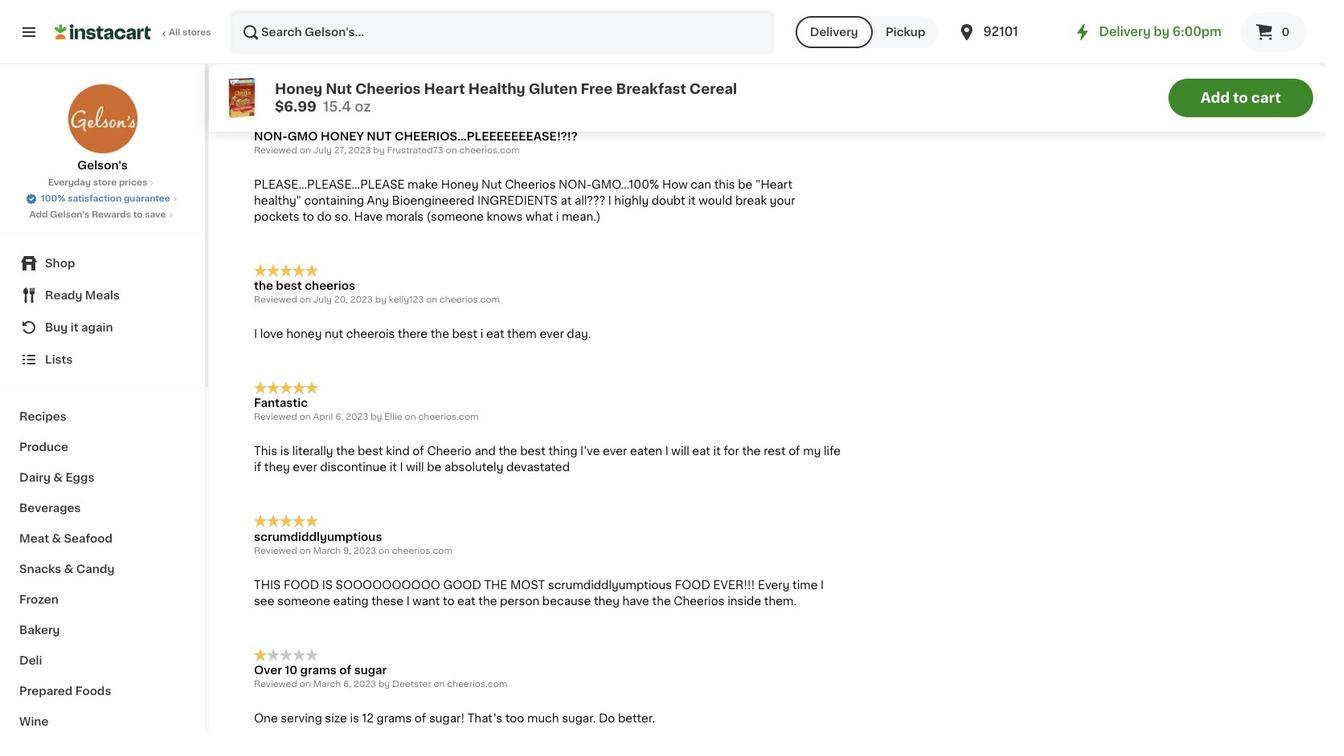 Task type: locate. For each thing, give the bounding box(es) containing it.
2 horizontal spatial eat
[[692, 446, 710, 458]]

to right up
[[412, 45, 424, 56]]

0 vertical spatial i
[[556, 211, 559, 222]]

they inside my review is a 5, but with a twist... i'm sure others may do this... for years i have been mixing similar size boxes of honey nut cheerios and original cheerios together and store them in large air tight containers. it's great to use as cereal or a snack. the sugar is practically cut in half but tastes just as good. i watch my young grandchildren up to five days a week and feel good to offer them a bowl of this mixture to snack on... which they love and so do i!
[[352, 61, 378, 73]]

1 vertical spatial my
[[803, 446, 821, 458]]

tight
[[746, 13, 772, 24]]

0 horizontal spatial in
[[615, 29, 625, 40]]

cheerio
[[427, 446, 472, 458]]

honey up $6.99
[[275, 83, 322, 96]]

and down twist...
[[423, 13, 444, 24]]

eggs
[[65, 473, 94, 484]]

1 march from the top
[[313, 547, 341, 556]]

1 vertical spatial eat
[[692, 446, 710, 458]]

i right the eaten
[[665, 446, 668, 458]]

break
[[735, 195, 767, 206]]

do
[[560, 0, 575, 8], [447, 61, 462, 73], [317, 211, 332, 222]]

by inside the best cheerios reviewed on july 20, 2023 by kelly123 on cheerios.com
[[375, 296, 387, 305]]

0 vertical spatial ever
[[540, 329, 564, 340]]

scrumdiddlyumptious up "because"
[[548, 580, 672, 591]]

1 vertical spatial this
[[714, 179, 735, 190]]

to inside the this food is soooooooooo good the most scrumdiddlyumptious food ever!!! every time i see someone eating these i want to eat the person because they have the cheerios inside them.
[[443, 596, 454, 607]]

on right deetster
[[433, 681, 445, 690]]

love left honey
[[260, 329, 283, 340]]

best
[[276, 280, 302, 292], [452, 329, 477, 340], [358, 446, 383, 458], [520, 446, 546, 458]]

this food is soooooooooo good the most scrumdiddlyumptious food ever!!! every time i see someone eating these i want to eat the person because they have the cheerios inside them.
[[254, 580, 824, 607]]

1 vertical spatial sugar
[[354, 666, 387, 677]]

non-gmo honey nut cheerios...pleeeeeeease!?!? reviewed on july 27, 2023 by frustrated73 on cheerios.com
[[254, 131, 578, 155]]

0 horizontal spatial my
[[254, 45, 272, 56]]

1 horizontal spatial delivery
[[1099, 26, 1151, 38]]

been
[[701, 0, 730, 8]]

0 horizontal spatial ever
[[293, 462, 317, 474]]

0 horizontal spatial food
[[284, 580, 319, 591]]

0 horizontal spatial as
[[344, 29, 357, 40]]

reviewed up this
[[254, 547, 297, 556]]

0 horizontal spatial but
[[349, 0, 368, 8]]

0 vertical spatial my
[[254, 45, 272, 56]]

1 vertical spatial have
[[622, 596, 649, 607]]

1 vertical spatial in
[[615, 29, 625, 40]]

2023 inside the best cheerios reviewed on july 20, 2023 by kelly123 on cheerios.com
[[350, 296, 373, 305]]

add down the 100%
[[29, 211, 48, 219]]

ready meals link
[[10, 280, 195, 312]]

grams inside over 10 grams of sugar reviewed on march 6, 2023 by deetster on cheerios.com
[[300, 666, 337, 677]]

0 vertical spatial march
[[313, 547, 341, 556]]

it left for
[[713, 446, 721, 458]]

march
[[313, 547, 341, 556], [313, 681, 341, 690]]

1 vertical spatial do
[[447, 61, 462, 73]]

0 vertical spatial size
[[813, 0, 835, 8]]

have
[[354, 211, 383, 222]]

0 horizontal spatial love
[[260, 329, 283, 340]]

snacks & candy link
[[10, 555, 195, 585]]

0 horizontal spatial store
[[93, 178, 117, 187]]

by inside non-gmo honey nut cheerios...pleeeeeeease!?!? reviewed on july 27, 2023 by frustrated73 on cheerios.com
[[373, 146, 385, 155]]

6, right april
[[335, 413, 343, 422]]

0 horizontal spatial size
[[325, 714, 347, 725]]

july left 27,
[[313, 146, 332, 155]]

0 horizontal spatial have
[[622, 596, 649, 607]]

good
[[570, 45, 600, 56]]

1 vertical spatial july
[[313, 296, 332, 305]]

delivery left 6:00pm
[[1099, 26, 1151, 38]]

2 reviewed from the top
[[254, 296, 297, 305]]

but
[[349, 0, 368, 8], [651, 29, 670, 40]]

1 horizontal spatial sugar
[[485, 29, 516, 40]]

1 horizontal spatial will
[[671, 446, 689, 458]]

is
[[322, 580, 333, 591]]

on...
[[290, 61, 313, 73]]

0 vertical spatial honey
[[305, 13, 343, 24]]

gelson's up everyday store prices link
[[77, 160, 128, 171]]

on down 'cheerios'
[[299, 296, 311, 305]]

scrumdiddlyumptious inside the scrumdiddlyumptious reviewed on march 9, 2023 on cheerios.com
[[254, 532, 382, 543]]

store up half
[[621, 13, 650, 24]]

i down kind
[[400, 462, 403, 474]]

snack
[[254, 61, 287, 73]]

1 vertical spatial will
[[406, 462, 424, 474]]

a right with
[[397, 0, 404, 8]]

love
[[381, 61, 404, 73], [260, 329, 283, 340]]

for
[[724, 446, 739, 458]]

ever
[[540, 329, 564, 340], [603, 446, 627, 458], [293, 462, 317, 474]]

of down just
[[719, 45, 730, 56]]

1 vertical spatial add
[[29, 211, 48, 219]]

add inside button
[[1201, 92, 1230, 104]]

10
[[285, 666, 298, 677]]

my down 'it's'
[[254, 45, 272, 56]]

non- inside please...please...please make honey nut cheerios non-gmo...100%  how can this be "heart healthy"   containing any bioengineered ingredients at all???  i highly doubt it would break your pockets to do so. have morals (someone knows what i mean.)
[[559, 179, 591, 190]]

is
[[314, 0, 323, 8], [519, 29, 528, 40], [280, 446, 289, 458], [350, 714, 359, 725]]

1 reviewed from the top
[[254, 146, 297, 155]]

1 horizontal spatial add
[[1201, 92, 1230, 104]]

delivery inside delivery button
[[810, 27, 858, 38]]

1 vertical spatial they
[[264, 462, 290, 474]]

my left life
[[803, 446, 821, 458]]

1 vertical spatial be
[[427, 462, 441, 474]]

0 vertical spatial love
[[381, 61, 404, 73]]

1 horizontal spatial ever
[[540, 329, 564, 340]]

frustrated73
[[387, 146, 443, 155]]

air
[[729, 13, 743, 24]]

1 vertical spatial 6,
[[343, 681, 351, 690]]

cheerios.com inside over 10 grams of sugar reviewed on march 6, 2023 by deetster on cheerios.com
[[447, 681, 507, 690]]

1 vertical spatial them
[[647, 45, 677, 56]]

0 horizontal spatial delivery
[[810, 27, 858, 38]]

and up absolutely
[[474, 446, 496, 458]]

as down air
[[735, 29, 748, 40]]

non- inside non-gmo honey nut cheerios...pleeeeeeease!?!? reviewed on july 27, 2023 by frustrated73 on cheerios.com
[[254, 131, 287, 142]]

1 horizontal spatial size
[[813, 0, 835, 8]]

2023 inside the scrumdiddlyumptious reviewed on march 9, 2023 on cheerios.com
[[354, 547, 376, 556]]

0 horizontal spatial grams
[[300, 666, 337, 677]]

2 vertical spatial &
[[64, 564, 73, 575]]

size
[[813, 0, 835, 8], [325, 714, 347, 725]]

2 vertical spatial honey
[[441, 179, 479, 190]]

scrumdiddlyumptious up 9,
[[254, 532, 382, 543]]

half
[[627, 29, 649, 40]]

0 horizontal spatial non-
[[254, 131, 287, 142]]

be down cheerio
[[427, 462, 441, 474]]

of down review
[[291, 13, 303, 24]]

so.
[[335, 211, 351, 222]]

with
[[371, 0, 394, 8]]

of left the sugar!
[[415, 714, 426, 725]]

cheerios.com inside non-gmo honey nut cheerios...pleeeeeeease!?!? reviewed on july 27, 2023 by frustrated73 on cheerios.com
[[459, 146, 520, 155]]

have inside my review is a 5, but with a twist... i'm sure others may do this... for years i have been mixing similar size boxes of honey nut cheerios and original cheerios together and store them in large air tight containers. it's great to use as cereal or a snack. the sugar is practically cut in half but tastes just as good. i watch my young grandchildren up to five days a week and feel good to offer them a bowl of this mixture to snack on... which they love and so do i!
[[672, 0, 699, 8]]

0 horizontal spatial be
[[427, 462, 441, 474]]

delivery for delivery
[[810, 27, 858, 38]]

cheerios.com inside fantastic reviewed on april 6, 2023 by ellie on cheerios.com
[[418, 413, 479, 422]]

make
[[408, 179, 438, 190]]

1 horizontal spatial food
[[675, 580, 710, 591]]

1 horizontal spatial in
[[685, 13, 695, 24]]

them down years
[[653, 13, 682, 24]]

cheerios.com up cheerio
[[418, 413, 479, 422]]

i right what
[[556, 211, 559, 222]]

sugar up 12 at the left of page
[[354, 666, 387, 677]]

but right 5,
[[349, 0, 368, 8]]

0 vertical spatial eat
[[486, 329, 504, 340]]

reviewed up honey
[[254, 296, 297, 305]]

cheerios.com inside the best cheerios reviewed on july 20, 2023 by kelly123 on cheerios.com
[[440, 296, 500, 305]]

have inside the this food is soooooooooo good the most scrumdiddlyumptious food ever!!! every time i see someone eating these i want to eat the person because they have the cheerios inside them.
[[622, 596, 649, 607]]

food up someone
[[284, 580, 319, 591]]

3 reviewed from the top
[[254, 413, 297, 422]]

be up break
[[738, 179, 753, 190]]

2023 inside non-gmo honey nut cheerios...pleeeeeeease!?!? reviewed on july 27, 2023 by frustrated73 on cheerios.com
[[348, 146, 371, 155]]

honey inside honey nut cheerios heart healthy gluten free breakfast cereal $6.99 15.4 oz
[[275, 83, 322, 96]]

food left ever!!!
[[675, 580, 710, 591]]

on down gmo
[[299, 146, 311, 155]]

0 vertical spatial store
[[621, 13, 650, 24]]

in right cut
[[615, 29, 625, 40]]

0 vertical spatial non-
[[254, 131, 287, 142]]

0
[[1282, 27, 1290, 38]]

may
[[533, 0, 557, 8]]

100% satisfaction guarantee button
[[25, 190, 180, 206]]

sugar inside over 10 grams of sugar reviewed on march 6, 2023 by deetster on cheerios.com
[[354, 666, 387, 677]]

1 horizontal spatial love
[[381, 61, 404, 73]]

i love honey nut cheerois there the best i eat them ever day.
[[254, 329, 591, 340]]

add
[[1201, 92, 1230, 104], [29, 211, 48, 219]]

nut inside my review is a 5, but with a twist... i'm sure others may do this... for years i have been mixing similar size boxes of honey nut cheerios and original cheerios together and store them in large air tight containers. it's great to use as cereal or a snack. the sugar is practically cut in half but tastes just as good. i watch my young grandchildren up to five days a week and feel good to offer them a bowl of this mixture to snack on... which they love and so do i!
[[346, 13, 366, 24]]

0 horizontal spatial sugar
[[354, 666, 387, 677]]

july
[[313, 146, 332, 155], [313, 296, 332, 305]]

2 march from the top
[[313, 681, 341, 690]]

and left so
[[407, 61, 428, 73]]

is up week
[[519, 29, 528, 40]]

they down grandchildren
[[352, 61, 378, 73]]

0 vertical spatial grams
[[300, 666, 337, 677]]

delivery inside delivery by 6:00pm link
[[1099, 26, 1151, 38]]

1 horizontal spatial non-
[[559, 179, 591, 190]]

to left cart
[[1233, 92, 1248, 104]]

delivery button
[[795, 16, 873, 48]]

days
[[450, 45, 477, 56]]

5 reviewed from the top
[[254, 681, 297, 690]]

2 july from the top
[[313, 296, 332, 305]]

cheerios inside honey nut cheerios heart healthy gluten free breakfast cereal $6.99 15.4 oz
[[355, 83, 421, 96]]

1 horizontal spatial they
[[352, 61, 378, 73]]

do left i!
[[447, 61, 462, 73]]

doubt
[[652, 195, 685, 206]]

12
[[362, 714, 374, 725]]

1 vertical spatial honey
[[275, 83, 322, 96]]

2023 right april
[[346, 413, 368, 422]]

1 food from the left
[[284, 580, 319, 591]]

6,
[[335, 413, 343, 422], [343, 681, 351, 690]]

2 vertical spatial they
[[594, 596, 620, 607]]

kind
[[386, 446, 410, 458]]

everyday
[[48, 178, 91, 187]]

0 vertical spatial scrumdiddlyumptious
[[254, 532, 382, 543]]

1 vertical spatial size
[[325, 714, 347, 725]]

& for snacks
[[64, 564, 73, 575]]

reviewed
[[254, 146, 297, 155], [254, 296, 297, 305], [254, 413, 297, 422], [254, 547, 297, 556], [254, 681, 297, 690]]

kelly123
[[389, 296, 424, 305]]

0 vertical spatial 6,
[[335, 413, 343, 422]]

rewards
[[92, 211, 131, 219]]

to down good
[[443, 596, 454, 607]]

sugar up week
[[485, 29, 516, 40]]

2 vertical spatial do
[[317, 211, 332, 222]]

1 vertical spatial grams
[[377, 714, 412, 725]]

it's
[[254, 29, 271, 40]]

dairy & eggs
[[19, 473, 94, 484]]

reviewed down over
[[254, 681, 297, 690]]

i right years
[[666, 0, 669, 8]]

1 july from the top
[[313, 146, 332, 155]]

2 vertical spatial ever
[[293, 462, 317, 474]]

grandchildren
[[313, 45, 392, 56]]

27,
[[334, 146, 346, 155]]

0 vertical spatial them
[[653, 13, 682, 24]]

cheerios up the or
[[369, 13, 420, 24]]

a down tastes on the top right
[[679, 45, 686, 56]]

by inside fantastic reviewed on april 6, 2023 by ellie on cheerios.com
[[371, 413, 382, 422]]

1 horizontal spatial my
[[803, 446, 821, 458]]

on up soooooooooo
[[378, 547, 390, 556]]

non-
[[254, 131, 287, 142], [559, 179, 591, 190]]

prices
[[119, 178, 147, 187]]

1 horizontal spatial be
[[738, 179, 753, 190]]

ever left day.
[[540, 329, 564, 340]]

honey inside my review is a 5, but with a twist... i'm sure others may do this... for years i have been mixing similar size boxes of honey nut cheerios and original cheerios together and store them in large air tight containers. it's great to use as cereal or a snack. the sugar is practically cut in half but tastes just as good. i watch my young grandchildren up to five days a week and feel good to offer them a bowl of this mixture to snack on... which they love and so do i!
[[305, 13, 343, 24]]

1 vertical spatial &
[[52, 534, 61, 545]]

ever right 'i've'
[[603, 446, 627, 458]]

0 vertical spatial add
[[1201, 92, 1230, 104]]

&
[[53, 473, 63, 484], [52, 534, 61, 545], [64, 564, 73, 575]]

deli link
[[10, 646, 195, 677]]

cheerios up 'oz'
[[355, 83, 421, 96]]

1 vertical spatial scrumdiddlyumptious
[[548, 580, 672, 591]]

2 vertical spatial eat
[[457, 596, 476, 607]]

best up devastated at bottom left
[[520, 446, 546, 458]]

a right "days"
[[480, 45, 487, 56]]

review
[[275, 0, 311, 8]]

reviewed down fantastic in the left bottom of the page
[[254, 413, 297, 422]]

2 horizontal spatial they
[[594, 596, 620, 607]]

4 reviewed from the top
[[254, 547, 297, 556]]

cheerios up ingredients on the top
[[505, 179, 556, 190]]

1 horizontal spatial i
[[556, 211, 559, 222]]

recipes link
[[10, 402, 195, 432]]

delivery for delivery by 6:00pm
[[1099, 26, 1151, 38]]

size up containers.
[[813, 0, 835, 8]]

best right 'there'
[[452, 329, 477, 340]]

this inside please...please...please make honey nut cheerios non-gmo...100%  how can this be "heart healthy"   containing any bioengineered ingredients at all???  i highly doubt it would break your pockets to do so. have morals (someone knows what i mean.)
[[714, 179, 735, 190]]

this down good.
[[733, 45, 754, 56]]

0 vertical spatial july
[[313, 146, 332, 155]]

0 horizontal spatial add
[[29, 211, 48, 219]]

cheerios
[[369, 13, 420, 24], [491, 13, 542, 24], [355, 83, 421, 96], [505, 179, 556, 190], [674, 596, 725, 607]]

0 vertical spatial nut
[[346, 13, 366, 24]]

0 vertical spatial in
[[685, 13, 695, 24]]

buy it again link
[[10, 312, 195, 344]]

& left candy
[[64, 564, 73, 575]]

do up together
[[560, 0, 575, 8]]

produce link
[[10, 432, 195, 463]]

scrumdiddlyumptious inside the this food is soooooooooo good the most scrumdiddlyumptious food ever!!! every time i see someone eating these i want to eat the person because they have the cheerios inside them.
[[548, 580, 672, 591]]

92101 button
[[957, 10, 1054, 55]]

honey
[[286, 329, 322, 340]]

they right 'if'
[[264, 462, 290, 474]]

add for add gelson's rewards to save
[[29, 211, 48, 219]]

on right kelly123
[[426, 296, 437, 305]]

at
[[561, 195, 572, 206]]

love down up
[[381, 61, 404, 73]]

nut
[[367, 131, 392, 142]]

april
[[313, 413, 333, 422]]

by down nut
[[373, 146, 385, 155]]

ever down the literally
[[293, 462, 317, 474]]

sure
[[466, 0, 491, 8]]

meat & seafood link
[[10, 524, 195, 555]]

nut up cereal in the left of the page
[[346, 13, 366, 24]]

2 horizontal spatial ever
[[603, 446, 627, 458]]

have left been
[[672, 0, 699, 8]]

july down 'cheerios'
[[313, 296, 332, 305]]

the
[[484, 580, 507, 591]]

healthy"
[[254, 195, 301, 206]]

0 vertical spatial will
[[671, 446, 689, 458]]

of right kind
[[413, 446, 424, 458]]

None search field
[[230, 10, 775, 55]]

0 vertical spatial they
[[352, 61, 378, 73]]

1 vertical spatial gelson's
[[50, 211, 89, 219]]

1 vertical spatial i
[[480, 329, 483, 340]]

i right 'there'
[[480, 329, 483, 340]]

be inside please...please...please make honey nut cheerios non-gmo...100%  how can this be "heart healthy"   containing any bioengineered ingredients at all???  i highly doubt it would break your pockets to do so. have morals (someone knows what i mean.)
[[738, 179, 753, 190]]

them down half
[[647, 45, 677, 56]]

someone
[[277, 596, 330, 607]]

0 vertical spatial sugar
[[485, 29, 516, 40]]

1 horizontal spatial store
[[621, 13, 650, 24]]

have right "because"
[[622, 596, 649, 607]]

bakery
[[19, 625, 60, 636]]

discontinue
[[320, 462, 387, 474]]

non- up at
[[559, 179, 591, 190]]

sugar.
[[562, 714, 596, 725]]

0 horizontal spatial i
[[480, 329, 483, 340]]

1 horizontal spatial scrumdiddlyumptious
[[548, 580, 672, 591]]

cheerios down others
[[491, 13, 542, 24]]

1 vertical spatial march
[[313, 681, 341, 690]]

this inside my review is a 5, but with a twist... i'm sure others may do this... for years i have been mixing similar size boxes of honey nut cheerios and original cheerios together and store them in large air tight containers. it's great to use as cereal or a snack. the sugar is practically cut in half but tastes just as good. i watch my young grandchildren up to five days a week and feel good to offer them a bowl of this mixture to snack on... which they love and so do i!
[[733, 45, 754, 56]]

as up grandchildren
[[344, 29, 357, 40]]

0 vertical spatial have
[[672, 0, 699, 8]]

to down the containing
[[302, 211, 314, 222]]

it down kind
[[390, 462, 397, 474]]

on left april
[[299, 413, 311, 422]]

reviewed inside the best cheerios reviewed on july 20, 2023 by kelly123 on cheerios.com
[[254, 296, 297, 305]]

better.
[[618, 714, 655, 725]]

2 vertical spatial nut
[[481, 179, 502, 190]]

this
[[254, 446, 277, 458]]

0 horizontal spatial do
[[317, 211, 332, 222]]

1 horizontal spatial have
[[672, 0, 699, 8]]

cheerios.com down cheerios...pleeeeeeease!?!?
[[459, 146, 520, 155]]

of right 10
[[339, 666, 351, 677]]

on left 9,
[[299, 547, 311, 556]]

containing
[[304, 195, 364, 206]]

cheerios inside please...please...please make honey nut cheerios non-gmo...100%  how can this be "heart healthy"   containing any bioengineered ingredients at all???  i highly doubt it would break your pockets to do so. have morals (someone knows what i mean.)
[[505, 179, 556, 190]]

fantastic
[[254, 398, 308, 409]]

cheerios.com up 'that's'
[[447, 681, 507, 690]]

2 horizontal spatial do
[[560, 0, 575, 8]]

0 horizontal spatial eat
[[457, 596, 476, 607]]

will
[[671, 446, 689, 458], [406, 462, 424, 474]]



Task type: vqa. For each thing, say whether or not it's contained in the screenshot.
again
yes



Task type: describe. For each thing, give the bounding box(es) containing it.
honey inside please...please...please make honey nut cheerios non-gmo...100%  how can this be "heart healthy"   containing any bioengineered ingredients at all???  i highly doubt it would break your pockets to do so. have morals (someone knows what i mean.)
[[441, 179, 479, 190]]

ready
[[45, 290, 82, 301]]

cheerios...pleeeeeeease!?!?
[[395, 131, 578, 142]]

all???
[[575, 195, 605, 206]]

your
[[770, 195, 795, 206]]

that's
[[468, 714, 502, 725]]

the inside the best cheerios reviewed on july 20, 2023 by kelly123 on cheerios.com
[[254, 280, 273, 292]]

week
[[490, 45, 519, 56]]

pockets
[[254, 211, 300, 222]]

2 as from the left
[[735, 29, 748, 40]]

6:00pm
[[1173, 26, 1222, 38]]

which
[[316, 61, 349, 73]]

snacks & candy
[[19, 564, 114, 575]]

stores
[[182, 28, 211, 37]]

1 as from the left
[[344, 29, 357, 40]]

is left 5,
[[314, 0, 323, 8]]

on right ellie
[[405, 413, 416, 422]]

ready meals button
[[10, 280, 195, 312]]

love inside my review is a 5, but with a twist... i'm sure others may do this... for years i have been mixing similar size boxes of honey nut cheerios and original cheerios together and store them in large air tight containers. it's great to use as cereal or a snack. the sugar is practically cut in half but tastes just as good. i watch my young grandchildren up to five days a week and feel good to offer them a bowl of this mixture to snack on... which they love and so do i!
[[381, 61, 404, 73]]

large
[[698, 13, 726, 24]]

july inside the best cheerios reviewed on july 20, 2023 by kelly123 on cheerios.com
[[313, 296, 332, 305]]

to inside please...please...please make honey nut cheerios non-gmo...100%  how can this be "heart healthy"   containing any bioengineered ingredients at all???  i highly doubt it would break your pockets to do so. have morals (someone knows what i mean.)
[[302, 211, 314, 222]]

deli
[[19, 656, 42, 667]]

tastes
[[673, 29, 708, 40]]

life
[[824, 446, 841, 458]]

just
[[711, 29, 732, 40]]

all
[[169, 28, 180, 37]]

buy it again
[[45, 322, 113, 334]]

0 vertical spatial gelson's
[[77, 160, 128, 171]]

the
[[461, 29, 482, 40]]

eaten
[[630, 446, 662, 458]]

ready meals
[[45, 290, 120, 301]]

up
[[394, 45, 409, 56]]

free
[[581, 83, 613, 96]]

i left honey
[[254, 329, 257, 340]]

seafood
[[64, 534, 113, 545]]

prepared foods link
[[10, 677, 195, 707]]

healthy
[[468, 83, 525, 96]]

by left 6:00pm
[[1154, 26, 1170, 38]]

service type group
[[795, 16, 938, 48]]

store inside my review is a 5, but with a twist... i'm sure others may do this... for years i have been mixing similar size boxes of honey nut cheerios and original cheerios together and store them in large air tight containers. it's great to use as cereal or a snack. the sugar is practically cut in half but tastes just as good. i watch my young grandchildren up to five days a week and feel good to offer them a bowl of this mixture to snack on... which they love and so do i!
[[621, 13, 650, 24]]

a left 5,
[[326, 0, 333, 8]]

0 vertical spatial do
[[560, 0, 575, 8]]

cereal
[[360, 29, 395, 40]]

gelson's logo image
[[67, 84, 138, 154]]

they inside this is literally the best kind of cheerio and the best thing i've ever eaten i will eat it for the rest of my life if they ever discontinue it i will be absolutely devastated
[[264, 462, 290, 474]]

100% satisfaction guarantee
[[41, 194, 170, 203]]

2 food from the left
[[675, 580, 710, 591]]

"heart
[[755, 179, 792, 190]]

to down watch
[[803, 45, 815, 56]]

march inside the scrumdiddlyumptious reviewed on march 9, 2023 on cheerios.com
[[313, 547, 341, 556]]

be inside this is literally the best kind of cheerio and the best thing i've ever eaten i will eat it for the rest of my life if they ever discontinue it i will be absolutely devastated
[[427, 462, 441, 474]]

most
[[510, 580, 545, 591]]

0 button
[[1241, 13, 1307, 51]]

to down cut
[[603, 45, 614, 56]]

i inside please...please...please make honey nut cheerios non-gmo...100%  how can this be "heart healthy"   containing any bioengineered ingredients at all???  i highly doubt it would break your pockets to do so. have morals (someone knows what i mean.)
[[556, 211, 559, 222]]

do
[[599, 714, 615, 725]]

person
[[500, 596, 539, 607]]

5,
[[335, 0, 346, 8]]

cheerios inside the this food is soooooooooo good the most scrumdiddlyumptious food ever!!! every time i see someone eating these i want to eat the person because they have the cheerios inside them.
[[674, 596, 725, 607]]

nut
[[325, 329, 343, 340]]

1 horizontal spatial but
[[651, 29, 670, 40]]

i left want
[[406, 596, 410, 607]]

rest
[[764, 446, 786, 458]]

gmo
[[287, 131, 318, 142]]

others
[[493, 0, 530, 8]]

1 vertical spatial store
[[93, 178, 117, 187]]

2023 inside fantastic reviewed on april 6, 2023 by ellie on cheerios.com
[[346, 413, 368, 422]]

and up cut
[[597, 13, 618, 24]]

1 horizontal spatial grams
[[377, 714, 412, 725]]

add gelson's rewards to save link
[[29, 209, 176, 222]]

i up mixture
[[786, 29, 789, 40]]

young
[[275, 45, 310, 56]]

& for meat
[[52, 534, 61, 545]]

add gelson's rewards to save
[[29, 211, 166, 219]]

inside
[[727, 596, 761, 607]]

sugar inside my review is a 5, but with a twist... i'm sure others may do this... for years i have been mixing similar size boxes of honey nut cheerios and original cheerios together and store them in large air tight containers. it's great to use as cereal or a snack. the sugar is practically cut in half but tastes just as good. i watch my young grandchildren up to five days a week and feel good to offer them a bowl of this mixture to snack on... which they love and so do i!
[[485, 29, 516, 40]]

want
[[413, 596, 440, 607]]

to inside button
[[1233, 92, 1248, 104]]

my inside my review is a 5, but with a twist... i'm sure others may do this... for years i have been mixing similar size boxes of honey nut cheerios and original cheerios together and store them in large air tight containers. it's great to use as cereal or a snack. the sugar is practically cut in half but tastes just as good. i watch my young grandchildren up to five days a week and feel good to offer them a bowl of this mixture to snack on... which they love and so do i!
[[254, 45, 272, 56]]

oz
[[355, 100, 371, 113]]

too
[[505, 714, 524, 725]]

containers.
[[775, 13, 838, 24]]

please...please...please make honey nut cheerios non-gmo...100%  how can this be "heart healthy"   containing any bioengineered ingredients at all???  i highly doubt it would break your pockets to do so. have morals (someone knows what i mean.)
[[254, 179, 795, 222]]

and inside this is literally the best kind of cheerio and the best thing i've ever eaten i will eat it for the rest of my life if they ever discontinue it i will be absolutely devastated
[[474, 446, 496, 458]]

thing
[[548, 446, 577, 458]]

reviewed inside non-gmo honey nut cheerios...pleeeeeeease!?!? reviewed on july 27, 2023 by frustrated73 on cheerios.com
[[254, 146, 297, 155]]

offer
[[617, 45, 644, 56]]

it right buy
[[71, 322, 78, 334]]

how
[[662, 179, 688, 190]]

my
[[254, 0, 272, 8]]

1 horizontal spatial do
[[447, 61, 462, 73]]

it inside please...please...please make honey nut cheerios non-gmo...100%  how can this be "heart healthy"   containing any bioengineered ingredients at all???  i highly doubt it would break your pockets to do so. have morals (someone knows what i mean.)
[[688, 195, 696, 206]]

2 vertical spatial them
[[507, 329, 537, 340]]

on up serving
[[299, 681, 311, 690]]

ellie
[[384, 413, 402, 422]]

instacart logo image
[[55, 23, 151, 42]]

6, inside over 10 grams of sugar reviewed on march 6, 2023 by deetster on cheerios.com
[[343, 681, 351, 690]]

july inside non-gmo honey nut cheerios...pleeeeeeease!?!? reviewed on july 27, 2023 by frustrated73 on cheerios.com
[[313, 146, 332, 155]]

practically
[[531, 29, 590, 40]]

of inside over 10 grams of sugar reviewed on march 6, 2023 by deetster on cheerios.com
[[339, 666, 351, 677]]

nut inside please...please...please make honey nut cheerios non-gmo...100%  how can this be "heart healthy"   containing any bioengineered ingredients at all???  i highly doubt it would break your pockets to do so. have morals (someone knows what i mean.)
[[481, 179, 502, 190]]

Search field
[[231, 11, 773, 53]]

1 vertical spatial love
[[260, 329, 283, 340]]

my inside this is literally the best kind of cheerio and the best thing i've ever eaten i will eat it for the rest of my life if they ever discontinue it i will be absolutely devastated
[[803, 446, 821, 458]]

and left feel
[[522, 45, 543, 56]]

great
[[274, 29, 303, 40]]

prepared
[[19, 686, 73, 698]]

add for add to cart
[[1201, 92, 1230, 104]]

to left "use"
[[306, 29, 318, 40]]

on right 'frustrated73'
[[446, 146, 457, 155]]

much
[[527, 714, 559, 725]]

i right 'time' on the right bottom of the page
[[821, 580, 824, 591]]

nut inside honey nut cheerios heart healthy gluten free breakfast cereal $6.99 15.4 oz
[[326, 83, 352, 96]]

i inside please...please...please make honey nut cheerios non-gmo...100%  how can this be "heart healthy"   containing any bioengineered ingredients at all???  i highly doubt it would break your pockets to do so. have morals (someone knows what i mean.)
[[608, 195, 611, 206]]

cheerios.com inside the scrumdiddlyumptious reviewed on march 9, 2023 on cheerios.com
[[392, 547, 452, 556]]

by inside over 10 grams of sugar reviewed on march 6, 2023 by deetster on cheerios.com
[[378, 681, 390, 690]]

is inside this is literally the best kind of cheerio and the best thing i've ever eaten i will eat it for the rest of my life if they ever discontinue it i will be absolutely devastated
[[280, 446, 289, 458]]

reviewed inside fantastic reviewed on april 6, 2023 by ellie on cheerios.com
[[254, 413, 297, 422]]

i've
[[580, 446, 600, 458]]

1 horizontal spatial eat
[[486, 329, 504, 340]]

eat inside the this food is soooooooooo good the most scrumdiddlyumptious food ever!!! every time i see someone eating these i want to eat the person because they have the cheerios inside them.
[[457, 596, 476, 607]]

reviewed inside over 10 grams of sugar reviewed on march 6, 2023 by deetster on cheerios.com
[[254, 681, 297, 690]]

1 vertical spatial ever
[[603, 446, 627, 458]]

best inside the best cheerios reviewed on july 20, 2023 by kelly123 on cheerios.com
[[276, 280, 302, 292]]

add to cart button
[[1169, 79, 1313, 117]]

heart
[[424, 83, 465, 96]]

dairy & eggs link
[[10, 463, 195, 493]]

2023 inside over 10 grams of sugar reviewed on march 6, 2023 by deetster on cheerios.com
[[354, 681, 376, 690]]

do inside please...please...please make honey nut cheerios non-gmo...100%  how can this be "heart healthy"   containing any bioengineered ingredients at all???  i highly doubt it would break your pockets to do so. have morals (someone knows what i mean.)
[[317, 211, 332, 222]]

prepared foods
[[19, 686, 111, 698]]

what
[[526, 211, 553, 222]]

a right the or
[[412, 29, 419, 40]]

eat inside this is literally the best kind of cheerio and the best thing i've ever eaten i will eat it for the rest of my life if they ever discontinue it i will be absolutely devastated
[[692, 446, 710, 458]]

to left save
[[133, 211, 143, 219]]

reviewed inside the scrumdiddlyumptious reviewed on march 9, 2023 on cheerios.com
[[254, 547, 297, 556]]

& for dairy
[[53, 473, 63, 484]]

of right 'rest'
[[788, 446, 800, 458]]

they inside the this food is soooooooooo good the most scrumdiddlyumptious food ever!!! every time i see someone eating these i want to eat the person because they have the cheerios inside them.
[[594, 596, 620, 607]]

size inside my review is a 5, but with a twist... i'm sure others may do this... for years i have been mixing similar size boxes of honey nut cheerios and original cheerios together and store them in large air tight containers. it's great to use as cereal or a snack. the sugar is practically cut in half but tastes just as good. i watch my young grandchildren up to five days a week and feel good to offer them a bowl of this mixture to snack on... which they love and so do i!
[[813, 0, 835, 8]]

meals
[[85, 290, 120, 301]]

the best cheerios reviewed on july 20, 2023 by kelly123 on cheerios.com
[[254, 280, 500, 305]]

is left 12 at the left of page
[[350, 714, 359, 725]]

gluten
[[529, 83, 577, 96]]

see
[[254, 596, 274, 607]]

6, inside fantastic reviewed on april 6, 2023 by ellie on cheerios.com
[[335, 413, 343, 422]]

march inside over 10 grams of sugar reviewed on march 6, 2023 by deetster on cheerios.com
[[313, 681, 341, 690]]

0 vertical spatial but
[[349, 0, 368, 8]]

0 horizontal spatial will
[[406, 462, 424, 474]]

beverages link
[[10, 493, 195, 524]]

15.4
[[323, 100, 351, 113]]

good.
[[751, 29, 783, 40]]

boxes
[[254, 13, 288, 24]]

fantastic reviewed on april 6, 2023 by ellie on cheerios.com
[[254, 398, 479, 422]]

best up discontinue
[[358, 446, 383, 458]]

lists
[[45, 354, 73, 366]]

frozen
[[19, 595, 58, 606]]

please...please...please
[[254, 179, 405, 190]]

cut
[[593, 29, 612, 40]]

time
[[792, 580, 818, 591]]

shop
[[45, 258, 75, 269]]

day.
[[567, 329, 591, 340]]

sugar!
[[429, 714, 465, 725]]



